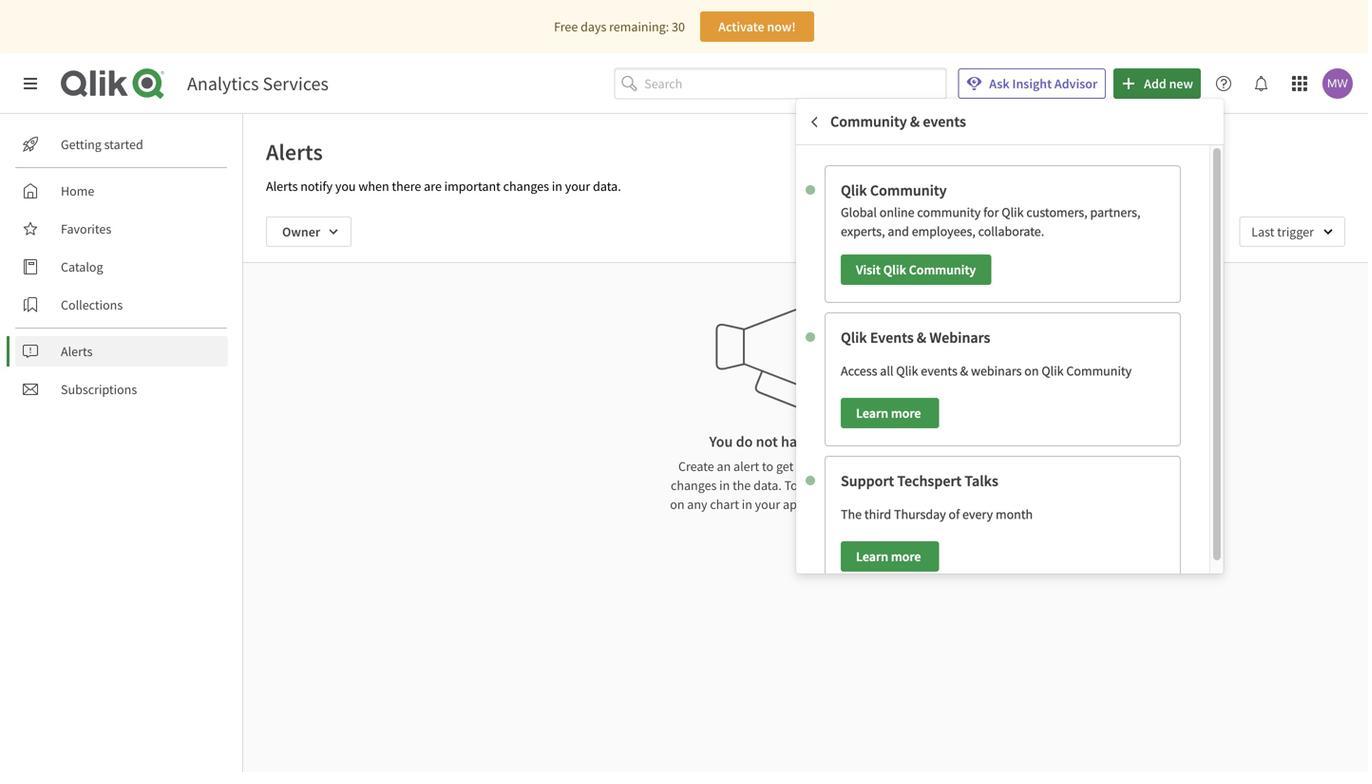 Task type: locate. For each thing, give the bounding box(es) containing it.
1 more from the top
[[891, 405, 921, 422]]

0 horizontal spatial data.
[[593, 178, 621, 195]]

important right are
[[444, 178, 501, 195]]

2 learn more from the top
[[856, 548, 924, 565]]

an left alert
[[717, 458, 731, 475]]

any left chart
[[687, 496, 707, 513]]

0 vertical spatial learn
[[856, 405, 888, 422]]

qlik right visit
[[883, 261, 906, 278]]

learn more button for events
[[841, 398, 939, 429]]

do
[[736, 432, 753, 451]]

getting started link
[[15, 129, 228, 160]]

of
[[949, 506, 960, 523]]

0 vertical spatial learn more button
[[841, 398, 939, 429]]

1 vertical spatial changes
[[671, 477, 717, 494]]

0 horizontal spatial important
[[444, 178, 501, 195]]

more for techspert
[[891, 548, 921, 565]]

0 vertical spatial an
[[717, 458, 731, 475]]

any up notified in the bottom right of the page
[[815, 432, 839, 451]]

0 vertical spatial your
[[565, 178, 590, 195]]

0 horizontal spatial your
[[565, 178, 590, 195]]

events up community
[[923, 112, 966, 131]]

qlik community global online community for qlik customers, partners, experts, and employees, collaborate.
[[841, 181, 1143, 240]]

changes down create
[[671, 477, 717, 494]]

analytics services element
[[187, 72, 329, 95]]

any
[[815, 432, 839, 451], [687, 496, 707, 513]]

community & events
[[830, 112, 966, 131]]

click
[[916, 477, 942, 494]]

more up the "yet"
[[891, 405, 921, 422]]

0 vertical spatial &
[[910, 112, 920, 131]]

1 vertical spatial on
[[670, 496, 685, 513]]

0 vertical spatial on
[[1025, 363, 1039, 380]]

learn
[[856, 405, 888, 422], [856, 548, 888, 565]]

1 horizontal spatial on
[[1025, 363, 1039, 380]]

community
[[917, 204, 981, 221]]

and inside the you do not have any alerts yet create an alert to get notified about important changes in the data. to create an alert, right-click on any chart in your app, and select 'create alert'.
[[810, 496, 832, 513]]

1 horizontal spatial changes
[[671, 477, 717, 494]]

changes right are
[[503, 178, 549, 195]]

Last trigger field
[[1239, 217, 1345, 247]]

there
[[392, 178, 421, 195]]

'create
[[870, 496, 909, 513]]

events down 'webinars'
[[921, 363, 958, 380]]

changes
[[503, 178, 549, 195], [671, 477, 717, 494]]

you
[[335, 178, 356, 195]]

0 vertical spatial in
[[552, 178, 562, 195]]

more down the thursday
[[891, 548, 921, 565]]

1 vertical spatial and
[[810, 496, 832, 513]]

learn up alerts
[[856, 405, 888, 422]]

trigger
[[1277, 223, 1314, 240]]

select
[[834, 496, 867, 513]]

on right webinars
[[1025, 363, 1039, 380]]

1 horizontal spatial in
[[719, 477, 730, 494]]

0 horizontal spatial and
[[810, 496, 832, 513]]

alerts
[[266, 138, 323, 166], [266, 178, 298, 195], [61, 343, 93, 360]]

1 vertical spatial important
[[878, 458, 934, 475]]

in
[[552, 178, 562, 195], [719, 477, 730, 494], [742, 496, 752, 513]]

right-
[[886, 477, 916, 494]]

1 horizontal spatial important
[[878, 458, 934, 475]]

2 learn from the top
[[856, 548, 888, 565]]

& right "events"
[[917, 328, 927, 347]]

and inside the qlik community global online community for qlik customers, partners, experts, and employees, collaborate.
[[888, 223, 909, 240]]

1 learn more from the top
[[856, 405, 924, 422]]

learn more
[[856, 405, 924, 422], [856, 548, 924, 565]]

alerts inside navigation pane element
[[61, 343, 93, 360]]

to
[[784, 477, 798, 494]]

learn more button up the "yet"
[[841, 398, 939, 429]]

important
[[444, 178, 501, 195], [878, 458, 934, 475]]

you
[[709, 432, 733, 451]]

more
[[891, 405, 921, 422], [891, 548, 921, 565]]

0 vertical spatial any
[[815, 432, 839, 451]]

your
[[565, 178, 590, 195], [755, 496, 780, 513]]

1 vertical spatial &
[[917, 328, 927, 347]]

1 horizontal spatial and
[[888, 223, 909, 240]]

& up the online
[[910, 112, 920, 131]]

0 vertical spatial more
[[891, 405, 921, 422]]

1 vertical spatial your
[[755, 496, 780, 513]]

1 vertical spatial any
[[687, 496, 707, 513]]

2 vertical spatial &
[[960, 363, 968, 380]]

group
[[796, 99, 1224, 595]]

& left webinars
[[960, 363, 968, 380]]

0 vertical spatial important
[[444, 178, 501, 195]]

collections link
[[15, 290, 228, 320]]

0 horizontal spatial any
[[687, 496, 707, 513]]

alerts link
[[15, 336, 228, 367]]

1 vertical spatial more
[[891, 548, 921, 565]]

every
[[962, 506, 993, 523]]

0 horizontal spatial changes
[[503, 178, 549, 195]]

days
[[581, 18, 607, 35]]

data.
[[593, 178, 621, 195], [754, 477, 782, 494]]

2 vertical spatial in
[[742, 496, 752, 513]]

subscriptions link
[[15, 374, 228, 405]]

activate now!
[[718, 18, 796, 35]]

1 horizontal spatial your
[[755, 496, 780, 513]]

collections
[[61, 296, 123, 314]]

free days remaining: 30
[[554, 18, 685, 35]]

learn more down third
[[856, 548, 924, 565]]

more for events
[[891, 405, 921, 422]]

2 horizontal spatial in
[[742, 496, 752, 513]]

learn more button
[[841, 398, 939, 429], [841, 542, 939, 572]]

collaborate.
[[978, 223, 1044, 240]]

1 vertical spatial learn more
[[856, 548, 924, 565]]

0 vertical spatial and
[[888, 223, 909, 240]]

activate now! link
[[700, 11, 814, 42]]

community inside the qlik community global online community for qlik customers, partners, experts, and employees, collaborate.
[[870, 181, 947, 200]]

your inside the you do not have any alerts yet create an alert to get notified about important changes in the data. to create an alert, right-click on any chart in your app, and select 'create alert'.
[[755, 496, 780, 513]]

qlik right the all
[[896, 363, 918, 380]]

learn more button down third
[[841, 542, 939, 572]]

qlik right webinars
[[1042, 363, 1064, 380]]

important up right-
[[878, 458, 934, 475]]

started
[[104, 136, 143, 153]]

2 learn more button from the top
[[841, 542, 939, 572]]

1 learn more button from the top
[[841, 398, 939, 429]]

about
[[842, 458, 875, 475]]

learn more up the "yet"
[[856, 405, 924, 422]]

add new
[[1144, 75, 1193, 92]]

qlik up global
[[841, 181, 867, 200]]

on inside the you do not have any alerts yet create an alert to get notified about important changes in the data. to create an alert, right-click on any chart in your app, and select 'create alert'.
[[670, 496, 685, 513]]

1 horizontal spatial any
[[815, 432, 839, 451]]

1 horizontal spatial an
[[838, 477, 852, 494]]

Search text field
[[644, 68, 947, 99]]

an up select
[[838, 477, 852, 494]]

0 vertical spatial data.
[[593, 178, 621, 195]]

webinars
[[930, 328, 990, 347]]

1 vertical spatial learn more button
[[841, 542, 939, 572]]

1 learn from the top
[[856, 405, 888, 422]]

on inside group
[[1025, 363, 1039, 380]]

30
[[672, 18, 685, 35]]

0 vertical spatial learn more
[[856, 405, 924, 422]]

learn more button for techspert
[[841, 542, 939, 572]]

0 horizontal spatial in
[[552, 178, 562, 195]]

1 horizontal spatial data.
[[754, 477, 782, 494]]

1 vertical spatial learn
[[856, 548, 888, 565]]

events
[[923, 112, 966, 131], [921, 363, 958, 380]]

visit qlik community button
[[841, 255, 991, 285]]

you do not have any alerts yet create an alert to get notified about important changes in the data. to create an alert, right-click on any chart in your app, and select 'create alert'.
[[670, 432, 942, 513]]

support techspert talks
[[841, 472, 998, 491]]

2 vertical spatial alerts
[[61, 343, 93, 360]]

community
[[830, 112, 907, 131], [870, 181, 947, 200], [909, 261, 976, 278], [1066, 363, 1132, 380]]

&
[[910, 112, 920, 131], [917, 328, 927, 347], [960, 363, 968, 380]]

app,
[[783, 496, 808, 513]]

0 horizontal spatial on
[[670, 496, 685, 513]]

alerts up the subscriptions
[[61, 343, 93, 360]]

filters region
[[243, 201, 1368, 262]]

community inside visit qlik community button
[[909, 261, 976, 278]]

free
[[554, 18, 578, 35]]

on down create
[[670, 496, 685, 513]]

not
[[756, 432, 778, 451]]

home
[[61, 182, 94, 200]]

ask
[[989, 75, 1010, 92]]

services
[[263, 72, 329, 95]]

alerts left notify
[[266, 178, 298, 195]]

access
[[841, 363, 877, 380]]

2 more from the top
[[891, 548, 921, 565]]

alerts up notify
[[266, 138, 323, 166]]

visit qlik community
[[856, 261, 976, 278]]

access all qlik events & webinars on qlik community
[[841, 363, 1132, 380]]

1 vertical spatial data.
[[754, 477, 782, 494]]

data. inside the you do not have any alerts yet create an alert to get notified about important changes in the data. to create an alert, right-click on any chart in your app, and select 'create alert'.
[[754, 477, 782, 494]]

learn down third
[[856, 548, 888, 565]]

and down the online
[[888, 223, 909, 240]]

favorites
[[61, 220, 111, 238]]

and down create
[[810, 496, 832, 513]]



Task type: describe. For each thing, give the bounding box(es) containing it.
0 horizontal spatial an
[[717, 458, 731, 475]]

customers,
[[1026, 204, 1088, 221]]

create
[[801, 477, 835, 494]]

qlik events & webinars
[[841, 328, 990, 347]]

home link
[[15, 176, 228, 206]]

last trigger
[[1252, 223, 1314, 240]]

insight
[[1012, 75, 1052, 92]]

notify
[[300, 178, 333, 195]]

alert,
[[854, 477, 883, 494]]

the
[[733, 477, 751, 494]]

catalog
[[61, 258, 103, 276]]

qlik up collaborate.
[[1002, 204, 1024, 221]]

have
[[781, 432, 812, 451]]

changes inside the you do not have any alerts yet create an alert to get notified about important changes in the data. to create an alert, right-click on any chart in your app, and select 'create alert'.
[[671, 477, 717, 494]]

chart
[[710, 496, 739, 513]]

owner
[[282, 223, 320, 240]]

ask insight advisor button
[[958, 68, 1106, 99]]

alert'.
[[911, 496, 942, 513]]

when
[[359, 178, 389, 195]]

1 vertical spatial in
[[719, 477, 730, 494]]

now!
[[767, 18, 796, 35]]

visit
[[856, 261, 881, 278]]

techspert
[[897, 472, 962, 491]]

ask insight advisor
[[989, 75, 1098, 92]]

analytics services
[[187, 72, 329, 95]]

getting started
[[61, 136, 143, 153]]

important inside the you do not have any alerts yet create an alert to get notified about important changes in the data. to create an alert, right-click on any chart in your app, and select 'create alert'.
[[878, 458, 934, 475]]

catalog link
[[15, 252, 228, 282]]

favorites link
[[15, 214, 228, 244]]

all
[[880, 363, 894, 380]]

to
[[762, 458, 774, 475]]

1 vertical spatial an
[[838, 477, 852, 494]]

advisor
[[1055, 75, 1098, 92]]

learn more for techspert
[[856, 548, 924, 565]]

online
[[880, 204, 915, 221]]

activate
[[718, 18, 764, 35]]

events
[[870, 328, 914, 347]]

maria williams image
[[1323, 68, 1353, 99]]

0 vertical spatial events
[[923, 112, 966, 131]]

0 vertical spatial alerts
[[266, 138, 323, 166]]

are
[[424, 178, 442, 195]]

the
[[841, 506, 862, 523]]

alerts notify you when there are important changes in your data.
[[266, 178, 621, 195]]

new
[[1169, 75, 1193, 92]]

close sidebar menu image
[[23, 76, 38, 91]]

support
[[841, 472, 894, 491]]

analytics
[[187, 72, 259, 95]]

1 vertical spatial events
[[921, 363, 958, 380]]

create
[[678, 458, 714, 475]]

owner button
[[266, 217, 352, 247]]

employees,
[[912, 223, 976, 240]]

add
[[1144, 75, 1167, 92]]

for
[[983, 204, 999, 221]]

qlik up access
[[841, 328, 867, 347]]

navigation pane element
[[0, 122, 242, 412]]

alerts
[[842, 432, 880, 451]]

notified
[[796, 458, 840, 475]]

get
[[776, 458, 794, 475]]

the third thursday of every month
[[841, 506, 1033, 523]]

getting
[[61, 136, 101, 153]]

0 vertical spatial changes
[[503, 178, 549, 195]]

subscriptions
[[61, 381, 137, 398]]

thursday
[[894, 506, 946, 523]]

last
[[1252, 223, 1275, 240]]

partners,
[[1090, 204, 1141, 221]]

group containing community & events
[[796, 99, 1224, 595]]

third
[[864, 506, 891, 523]]

talks
[[965, 472, 998, 491]]

month
[[996, 506, 1033, 523]]

qlik inside button
[[883, 261, 906, 278]]

global
[[841, 204, 877, 221]]

alert
[[734, 458, 759, 475]]

yet
[[883, 432, 903, 451]]

experts,
[[841, 223, 885, 240]]

learn more for events
[[856, 405, 924, 422]]

learn for support
[[856, 548, 888, 565]]

learn for qlik
[[856, 405, 888, 422]]

searchbar element
[[614, 68, 947, 99]]

add new button
[[1114, 68, 1201, 99]]

1 vertical spatial alerts
[[266, 178, 298, 195]]

remaining:
[[609, 18, 669, 35]]

webinars
[[971, 363, 1022, 380]]



Task type: vqa. For each thing, say whether or not it's contained in the screenshot.
'free'
yes



